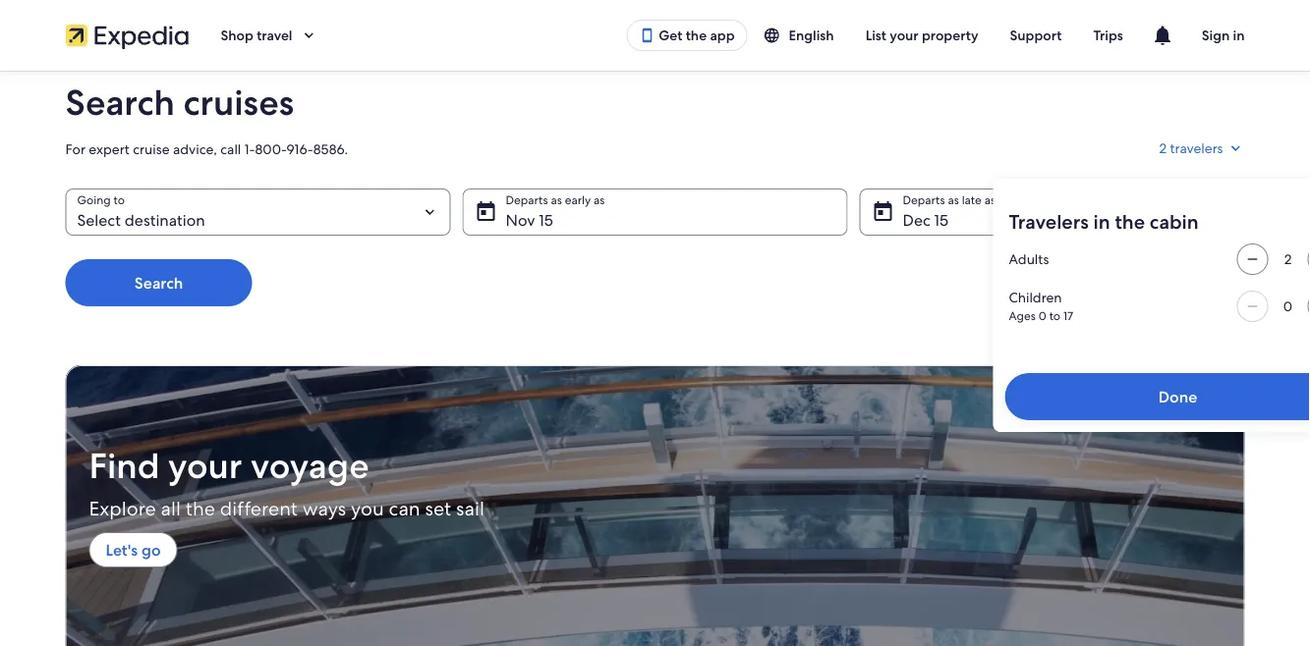 Task type: locate. For each thing, give the bounding box(es) containing it.
2 vertical spatial the
[[186, 497, 215, 522]]

your right list
[[890, 27, 919, 44]]

in right travelers
[[1094, 209, 1111, 235]]

communication center icon image
[[1151, 24, 1175, 47]]

advice,
[[173, 141, 217, 158]]

nov 15 button
[[463, 189, 848, 236]]

sign
[[1202, 27, 1230, 44]]

in right sign
[[1234, 27, 1245, 44]]

2 15 from the left
[[935, 210, 949, 231]]

trips link
[[1078, 18, 1139, 53]]

sail
[[456, 497, 485, 522]]

medium image
[[1228, 140, 1245, 157]]

your for property
[[890, 27, 919, 44]]

dec 15
[[903, 210, 949, 231]]

main content
[[0, 71, 1311, 647]]

2 horizontal spatial the
[[1115, 209, 1146, 235]]

your up all
[[168, 443, 242, 489]]

8586.
[[314, 141, 348, 158]]

1 horizontal spatial in
[[1234, 27, 1245, 44]]

the left cabin
[[1115, 209, 1146, 235]]

expedia logo image
[[65, 22, 189, 49]]

shop travel
[[221, 27, 293, 44]]

cruise
[[133, 141, 170, 158]]

shop
[[221, 27, 254, 44]]

0 vertical spatial your
[[890, 27, 919, 44]]

15 for nov 15
[[539, 210, 553, 231]]

your
[[890, 27, 919, 44], [168, 443, 242, 489]]

find your voyage explore all the different ways you can set sail
[[89, 443, 485, 522]]

in for sign
[[1234, 27, 1245, 44]]

the right get
[[686, 27, 707, 44]]

2
[[1160, 140, 1167, 157]]

1 vertical spatial the
[[1115, 209, 1146, 235]]

nov
[[506, 210, 535, 231]]

0 horizontal spatial in
[[1094, 209, 1111, 235]]

your inside "find your voyage explore all the different ways you can set sail"
[[168, 443, 242, 489]]

0 horizontal spatial your
[[168, 443, 242, 489]]

0 vertical spatial the
[[686, 27, 707, 44]]

0 vertical spatial in
[[1234, 27, 1245, 44]]

0 horizontal spatial 15
[[539, 210, 553, 231]]

15 inside dec 15 button
[[935, 210, 949, 231]]

cabin
[[1150, 209, 1199, 235]]

voyage
[[251, 443, 369, 489]]

call
[[220, 141, 241, 158]]

in
[[1234, 27, 1245, 44], [1094, 209, 1111, 235]]

in inside sign in 'dropdown button'
[[1234, 27, 1245, 44]]

in for travelers
[[1094, 209, 1111, 235]]

1 horizontal spatial your
[[890, 27, 919, 44]]

1 vertical spatial in
[[1094, 209, 1111, 235]]

1 horizontal spatial the
[[686, 27, 707, 44]]

the inside "find your voyage explore all the different ways you can set sail"
[[186, 497, 215, 522]]

15 inside nov 15 button
[[539, 210, 553, 231]]

get the app
[[659, 27, 735, 44]]

1 15 from the left
[[539, 210, 553, 231]]

get
[[659, 27, 683, 44]]

cruises
[[183, 79, 294, 125]]

explore
[[89, 497, 156, 522]]

15 right nov
[[539, 210, 553, 231]]

the right all
[[186, 497, 215, 522]]

1 horizontal spatial 15
[[935, 210, 949, 231]]

all
[[161, 497, 181, 522]]

0 horizontal spatial the
[[186, 497, 215, 522]]

let's
[[106, 540, 138, 561]]

english
[[789, 27, 834, 44]]

search
[[65, 79, 175, 125], [134, 273, 183, 294]]

the
[[686, 27, 707, 44], [1115, 209, 1146, 235], [186, 497, 215, 522]]

for expert cruise advice, call 1-800-916-8586.
[[65, 141, 348, 158]]

0 vertical spatial search
[[65, 79, 175, 125]]

done button
[[1005, 374, 1311, 421]]

can
[[389, 497, 421, 522]]

1 vertical spatial search
[[134, 273, 183, 294]]

search inside button
[[134, 273, 183, 294]]

shop travel button
[[205, 12, 334, 59]]

travel
[[257, 27, 293, 44]]

let's go link
[[89, 533, 178, 568]]

1 vertical spatial your
[[168, 443, 242, 489]]

adults
[[1009, 251, 1049, 268]]

dec
[[903, 210, 931, 231]]

15
[[539, 210, 553, 231], [935, 210, 949, 231]]

your inside list your property link
[[890, 27, 919, 44]]

2 travelers button
[[1160, 132, 1245, 167]]

main content containing search cruises
[[0, 71, 1311, 647]]

you
[[351, 497, 384, 522]]

15 right dec
[[935, 210, 949, 231]]



Task type: vqa. For each thing, say whether or not it's contained in the screenshot.
bottommost TAB LIST
no



Task type: describe. For each thing, give the bounding box(es) containing it.
expert
[[89, 141, 130, 158]]

different
[[220, 497, 298, 522]]

search for search
[[134, 273, 183, 294]]

travelers
[[1171, 140, 1224, 157]]

set
[[425, 497, 452, 522]]

your for voyage
[[168, 443, 242, 489]]

download button title image
[[639, 28, 655, 43]]

15 for dec 15
[[935, 210, 949, 231]]

small image
[[764, 27, 781, 44]]

english button
[[748, 18, 850, 53]]

list your property
[[866, 27, 979, 44]]

sign in button
[[1187, 12, 1261, 59]]

travelers
[[1009, 209, 1089, 235]]

decrease adults in room 1 image
[[1241, 252, 1265, 267]]

search for search cruises
[[65, 79, 175, 125]]

ways
[[303, 497, 346, 522]]

property
[[922, 27, 979, 44]]

nov 15
[[506, 210, 553, 231]]

trips
[[1094, 27, 1124, 44]]

decrease children in room 1 image
[[1241, 299, 1265, 315]]

travelers in the cabin
[[1009, 209, 1199, 235]]

1-
[[245, 141, 255, 158]]

dec 15 button
[[860, 189, 1245, 236]]

ages
[[1009, 309, 1036, 324]]

to
[[1050, 309, 1061, 324]]

916-
[[287, 141, 314, 158]]

support link
[[995, 18, 1078, 53]]

list
[[866, 27, 887, 44]]

let's go
[[106, 540, 161, 561]]

find
[[89, 443, 160, 489]]

app
[[710, 27, 735, 44]]

done
[[1159, 387, 1198, 408]]

search cruises
[[65, 79, 294, 125]]

children
[[1009, 289, 1062, 307]]

800-
[[255, 141, 287, 158]]

17
[[1064, 309, 1074, 324]]

0
[[1039, 309, 1047, 324]]

go
[[142, 540, 161, 561]]

get the app link
[[627, 20, 748, 51]]

search button
[[65, 260, 252, 307]]

list your property link
[[850, 18, 995, 53]]

children ages 0 to 17
[[1009, 289, 1074, 324]]

sign in
[[1202, 27, 1245, 44]]

support
[[1010, 27, 1062, 44]]

2 travelers
[[1160, 140, 1224, 157]]

for
[[65, 141, 85, 158]]

trailing image
[[300, 27, 318, 44]]



